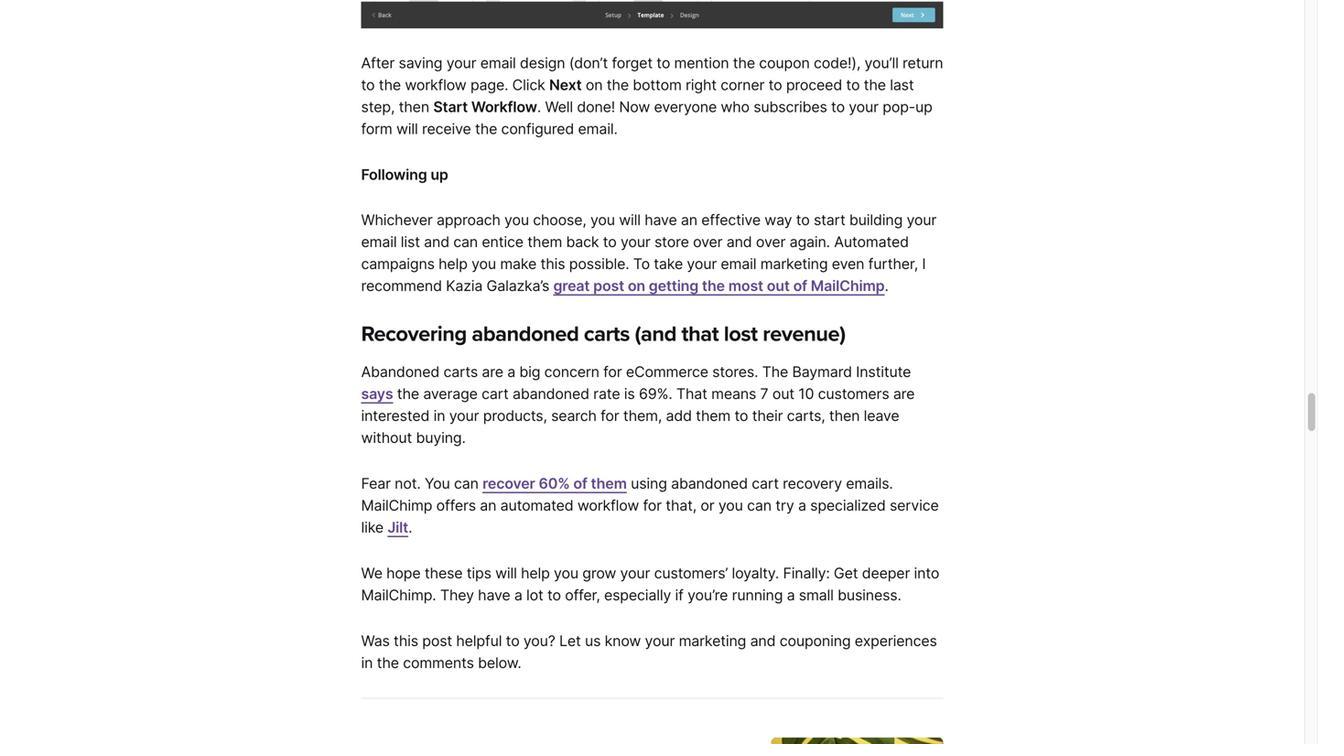 Task type: vqa. For each thing, say whether or not it's contained in the screenshot.
fourth group from the bottom
no



Task type: describe. For each thing, give the bounding box(es) containing it.
up inside . well done! now everyone who subscribes to your pop-up form will receive the configured email.
[[915, 98, 932, 116]]

great post on getting the most out of mailchimp .
[[553, 277, 888, 295]]

search
[[551, 407, 597, 425]]

the left "most"
[[702, 277, 725, 295]]

them,
[[623, 407, 662, 425]]

most
[[728, 277, 763, 295]]

in inside the average cart abandoned rate is 69%. that means 7 out 10 customers are interested in your products, search for them, add them to their carts, then leave without buying.
[[434, 407, 445, 425]]

tips
[[467, 564, 491, 582]]

set up powerful marketing automations with mailchimp image
[[361, 737, 943, 744]]

can inside whichever approach you choose, you will have an effective way to start building your email list and can entice them back to your store over and over again. automated campaigns help you make this possible. to take your email marketing even further, i recommend kazia galazka's
[[453, 233, 478, 251]]

a left lot
[[514, 586, 522, 604]]

for inside the average cart abandoned rate is 69%. that means 7 out 10 customers are interested in your products, search for them, add them to their carts, then leave without buying.
[[601, 407, 619, 425]]

is
[[624, 385, 635, 403]]

to down "coupon"
[[768, 76, 782, 94]]

lot
[[526, 586, 543, 604]]

the up "corner" at the top
[[733, 54, 755, 72]]

the up step,
[[379, 76, 401, 94]]

recommend
[[361, 277, 442, 295]]

or
[[701, 497, 714, 515]]

everyone
[[654, 98, 717, 116]]

the inside 'was this post helpful to you? let us know your marketing and couponing experiences in the comments below.'
[[377, 654, 399, 672]]

offer,
[[565, 586, 600, 604]]

for inside using abandoned cart recovery emails. mailchimp offers an automated workflow for that, or you can try a specialized service like
[[643, 497, 662, 515]]

take
[[654, 255, 683, 273]]

possible.
[[569, 255, 629, 273]]

this inside whichever approach you choose, you will have an effective way to start building your email list and can entice them back to your store over and over again. automated campaigns help you make this possible. to take your email marketing even further, i recommend kazia galazka's
[[541, 255, 565, 273]]

your inside 'was this post helpful to you? let us know your marketing and couponing experiences in the comments below.'
[[645, 632, 675, 650]]

7
[[760, 385, 768, 403]]

0 vertical spatial out
[[767, 277, 790, 295]]

after
[[361, 54, 395, 72]]

to inside we hope these tips will help you grow your customers' loyalty. finally: get deeper into mailchimp. they have a lot to offer, especially if you're running a small business.
[[547, 586, 561, 604]]

forget
[[612, 54, 653, 72]]

step,
[[361, 98, 395, 116]]

69%.
[[639, 385, 672, 403]]

business.
[[838, 586, 901, 604]]

kazia
[[446, 277, 483, 295]]

marketing inside 'was this post helpful to you? let us know your marketing and couponing experiences in the comments below.'
[[679, 632, 746, 650]]

fear not. you can recover 60% of them
[[361, 475, 627, 493]]

whichever
[[361, 211, 433, 229]]

comments
[[403, 654, 474, 672]]

0 horizontal spatial up
[[430, 166, 448, 183]]

mailchimp inside using abandoned cart recovery emails. mailchimp offers an automated workflow for that, or you can try a specialized service like
[[361, 497, 432, 515]]

to inside 'was this post helpful to you? let us know your marketing and couponing experiences in the comments below.'
[[506, 632, 520, 650]]

2 vertical spatial email
[[721, 255, 756, 273]]

stores.
[[712, 363, 758, 381]]

jilt
[[388, 519, 408, 536]]

10
[[798, 385, 814, 403]]

lost
[[724, 321, 758, 347]]

abandoned inside the average cart abandoned rate is 69%. that means 7 out 10 customers are interested in your products, search for them, add them to their carts, then leave without buying.
[[513, 385, 589, 403]]

abandoned
[[361, 363, 439, 381]]

customers
[[818, 385, 889, 403]]

the inside the average cart abandoned rate is 69%. that means 7 out 10 customers are interested in your products, search for them, add them to their carts, then leave without buying.
[[397, 385, 419, 403]]

the down "you'll"
[[864, 76, 886, 94]]

(don't
[[569, 54, 608, 72]]

get
[[834, 564, 858, 582]]

your inside the average cart abandoned rate is 69%. that means 7 out 10 customers are interested in your products, search for them, add them to their carts, then leave without buying.
[[449, 407, 479, 425]]

to up possible.
[[603, 233, 617, 251]]

corner
[[721, 76, 765, 94]]

the average cart abandoned rate is 69%. that means 7 out 10 customers are interested in your products, search for them, add them to their carts, then leave without buying.
[[361, 385, 915, 447]]

make
[[500, 255, 537, 273]]

you
[[425, 475, 450, 493]]

email.
[[578, 120, 618, 138]]

this inside 'was this post helpful to you? let us know your marketing and couponing experiences in the comments below.'
[[394, 632, 418, 650]]

ecommerce
[[626, 363, 708, 381]]

deeper
[[862, 564, 910, 582]]

the
[[762, 363, 788, 381]]

and inside 'was this post helpful to you? let us know your marketing and couponing experiences in the comments below.'
[[750, 632, 776, 650]]

2 over from the left
[[756, 233, 786, 251]]

you up entice
[[504, 211, 529, 229]]

. inside . well done! now everyone who subscribes to your pop-up form will receive the configured email.
[[537, 98, 541, 116]]

was this post helpful to you? let us know your marketing and couponing experiences in the comments below.
[[361, 632, 937, 672]]

finally:
[[783, 564, 830, 582]]

marketing inside whichever approach you choose, you will have an effective way to start building your email list and can entice them back to your store over and over again. automated campaigns help you make this possible. to take your email marketing even further, i recommend kazia galazka's
[[760, 255, 828, 273]]

you inside we hope these tips will help you grow your customers' loyalty. finally: get deeper into mailchimp. they have a lot to offer, especially if you're running a small business.
[[554, 564, 578, 582]]

add
[[666, 407, 692, 425]]

fear
[[361, 475, 391, 493]]

again.
[[790, 233, 830, 251]]

following
[[361, 166, 427, 183]]

your up i
[[907, 211, 937, 229]]

offers
[[436, 497, 476, 515]]

effective
[[701, 211, 761, 229]]

are inside the average cart abandoned rate is 69%. that means 7 out 10 customers are interested in your products, search for them, add them to their carts, then leave without buying.
[[893, 385, 915, 403]]

you down entice
[[471, 255, 496, 273]]

your inside after saving your email design (don't forget to mention the coupon code!), you'll return to the workflow page. click
[[446, 54, 476, 72]]

you're
[[687, 586, 728, 604]]

2 vertical spatial them
[[591, 475, 627, 493]]

cart for recovery
[[752, 475, 779, 493]]

then inside the average cart abandoned rate is 69%. that means 7 out 10 customers are interested in your products, search for them, add them to their carts, then leave without buying.
[[829, 407, 860, 425]]

will inside we hope these tips will help you grow your customers' loyalty. finally: get deeper into mailchimp. they have a lot to offer, especially if you're running a small business.
[[495, 564, 517, 582]]

customers'
[[654, 564, 728, 582]]

subscribes
[[753, 98, 827, 116]]

their
[[752, 407, 783, 425]]

1 horizontal spatial carts
[[584, 321, 630, 347]]

your up great post on getting the most out of mailchimp "link"
[[687, 255, 717, 273]]

way
[[765, 211, 792, 229]]

60%
[[539, 475, 570, 493]]

abandoned carts are a big concern for ecommerce stores. the baymard institute says
[[361, 363, 911, 403]]

running
[[732, 586, 783, 604]]

receive
[[422, 120, 471, 138]]

further,
[[868, 255, 918, 273]]

are inside abandoned carts are a big concern for ecommerce stores. the baymard institute says
[[482, 363, 503, 381]]

they
[[440, 586, 474, 604]]

store
[[654, 233, 689, 251]]

means
[[711, 385, 756, 403]]

start
[[814, 211, 845, 229]]

for inside abandoned carts are a big concern for ecommerce stores. the baymard institute says
[[603, 363, 622, 381]]

you?
[[523, 632, 555, 650]]

out inside the average cart abandoned rate is 69%. that means 7 out 10 customers are interested in your products, search for them, add them to their carts, then leave without buying.
[[772, 385, 794, 403]]

says link
[[361, 385, 393, 403]]

them inside whichever approach you choose, you will have an effective way to start building your email list and can entice them back to your store over and over again. automated campaigns help you make this possible. to take your email marketing even further, i recommend kazia galazka's
[[527, 233, 562, 251]]

in inside 'was this post helpful to you? let us know your marketing and couponing experiences in the comments below.'
[[361, 654, 373, 672]]

says
[[361, 385, 393, 403]]

0 vertical spatial mailchimp
[[811, 277, 885, 295]]

list
[[401, 233, 420, 251]]



Task type: locate. For each thing, give the bounding box(es) containing it.
1 vertical spatial then
[[829, 407, 860, 425]]

marketing down again. at the right of page
[[760, 255, 828, 273]]

design
[[520, 54, 565, 72]]

you inside using abandoned cart recovery emails. mailchimp offers an automated workflow for that, or you can try a specialized service like
[[718, 497, 743, 515]]

in
[[434, 407, 445, 425], [361, 654, 373, 672]]

then
[[399, 98, 429, 116], [829, 407, 860, 425]]

workflow
[[471, 98, 537, 116]]

0 vertical spatial of
[[793, 277, 807, 295]]

to down after
[[361, 76, 375, 94]]

0 vertical spatial can
[[453, 233, 478, 251]]

can up the offers
[[454, 475, 478, 493]]

0 horizontal spatial in
[[361, 654, 373, 672]]

0 vertical spatial marketing
[[760, 255, 828, 273]]

this right was
[[394, 632, 418, 650]]

abandoned for recovering
[[472, 321, 579, 347]]

them inside the average cart abandoned rate is 69%. that means 7 out 10 customers are interested in your products, search for them, add them to their carts, then leave without buying.
[[696, 407, 731, 425]]

emails.
[[846, 475, 893, 493]]

. down further,
[[885, 277, 888, 295]]

0 vertical spatial have
[[645, 211, 677, 229]]

are
[[482, 363, 503, 381], [893, 385, 915, 403]]

following up
[[361, 166, 448, 183]]

1 vertical spatial post
[[422, 632, 452, 650]]

them down "choose,"
[[527, 233, 562, 251]]

mailchimp up jilt
[[361, 497, 432, 515]]

your down average at left bottom
[[449, 407, 479, 425]]

the down start workflow
[[475, 120, 497, 138]]

0 vertical spatial up
[[915, 98, 932, 116]]

even
[[832, 255, 864, 273]]

0 horizontal spatial on
[[586, 76, 603, 94]]

1 vertical spatial email
[[361, 233, 397, 251]]

average
[[423, 385, 478, 403]]

loyalty.
[[732, 564, 779, 582]]

that,
[[666, 497, 697, 515]]

to down proceed
[[831, 98, 845, 116]]

0 vertical spatial then
[[399, 98, 429, 116]]

1 vertical spatial .
[[885, 277, 888, 295]]

form
[[361, 120, 392, 138]]

. right "like"
[[408, 519, 412, 536]]

1 horizontal spatial over
[[756, 233, 786, 251]]

up right following
[[430, 166, 448, 183]]

products,
[[483, 407, 547, 425]]

0 horizontal spatial marketing
[[679, 632, 746, 650]]

jilt link
[[388, 519, 408, 536]]

0 horizontal spatial workflow
[[405, 76, 466, 94]]

last
[[890, 76, 914, 94]]

your inside . well done! now everyone who subscribes to your pop-up form will receive the configured email.
[[849, 98, 879, 116]]

code!),
[[814, 54, 861, 72]]

experiences
[[855, 632, 937, 650]]

cart inside the average cart abandoned rate is 69%. that means 7 out 10 customers are interested in your products, search for them, add them to their carts, then leave without buying.
[[482, 385, 509, 403]]

0 vertical spatial them
[[527, 233, 562, 251]]

. left well
[[537, 98, 541, 116]]

your right know at left bottom
[[645, 632, 675, 650]]

1 vertical spatial have
[[478, 586, 510, 604]]

1 vertical spatial an
[[480, 497, 496, 515]]

a inside abandoned carts are a big concern for ecommerce stores. the baymard institute says
[[507, 363, 515, 381]]

to
[[657, 54, 670, 72], [361, 76, 375, 94], [768, 76, 782, 94], [846, 76, 860, 94], [831, 98, 845, 116], [796, 211, 810, 229], [603, 233, 617, 251], [734, 407, 748, 425], [547, 586, 561, 604], [506, 632, 520, 650]]

1 horizontal spatial email
[[480, 54, 516, 72]]

entice
[[482, 233, 523, 251]]

1 horizontal spatial workflow
[[577, 497, 639, 515]]

your
[[446, 54, 476, 72], [849, 98, 879, 116], [907, 211, 937, 229], [621, 233, 650, 251], [687, 255, 717, 273], [449, 407, 479, 425], [620, 564, 650, 582], [645, 632, 675, 650]]

on down to
[[628, 277, 645, 295]]

an for automated
[[480, 497, 496, 515]]

1 horizontal spatial an
[[681, 211, 697, 229]]

a left small
[[787, 586, 795, 604]]

to up bottom on the top of page
[[657, 54, 670, 72]]

and down effective in the top right of the page
[[727, 233, 752, 251]]

2 vertical spatial will
[[495, 564, 517, 582]]

will right form at the top left
[[396, 120, 418, 138]]

small
[[799, 586, 834, 604]]

you up offer,
[[554, 564, 578, 582]]

email down whichever
[[361, 233, 397, 251]]

0 horizontal spatial over
[[693, 233, 723, 251]]

email up "most"
[[721, 255, 756, 273]]

recovering
[[361, 321, 467, 347]]

0 vertical spatial workflow
[[405, 76, 466, 94]]

0 vertical spatial in
[[434, 407, 445, 425]]

your up especially
[[620, 564, 650, 582]]

1 vertical spatial on
[[628, 277, 645, 295]]

help up kazia
[[439, 255, 468, 273]]

0 horizontal spatial then
[[399, 98, 429, 116]]

cart for abandoned
[[482, 385, 509, 403]]

have down "tips"
[[478, 586, 510, 604]]

carts up average at left bottom
[[443, 363, 478, 381]]

1 vertical spatial of
[[573, 475, 587, 493]]

abandoned down 'concern'
[[513, 385, 589, 403]]

automated
[[834, 233, 909, 251]]

0 horizontal spatial mailchimp
[[361, 497, 432, 515]]

service
[[890, 497, 939, 515]]

abandoned
[[472, 321, 579, 347], [513, 385, 589, 403], [671, 475, 748, 493]]

concern
[[544, 363, 599, 381]]

you up the "back"
[[590, 211, 615, 229]]

1 vertical spatial mailchimp
[[361, 497, 432, 515]]

cart up 'products,'
[[482, 385, 509, 403]]

1 over from the left
[[693, 233, 723, 251]]

email up page.
[[480, 54, 516, 72]]

out right 7
[[772, 385, 794, 403]]

abandoned inside using abandoned cart recovery emails. mailchimp offers an automated workflow for that, or you can try a specialized service like
[[671, 475, 748, 493]]

and
[[424, 233, 449, 251], [727, 233, 752, 251], [750, 632, 776, 650]]

for down rate
[[601, 407, 619, 425]]

baymard
[[792, 363, 852, 381]]

grow
[[582, 564, 616, 582]]

2 vertical spatial abandoned
[[671, 475, 748, 493]]

to down means
[[734, 407, 748, 425]]

of down again. at the right of page
[[793, 277, 807, 295]]

an inside whichever approach you choose, you will have an effective way to start building your email list and can entice them back to your store over and over again. automated campaigns help you make this possible. to take your email marketing even further, i recommend kazia galazka's
[[681, 211, 697, 229]]

return
[[903, 54, 943, 72]]

mailchimp down even
[[811, 277, 885, 295]]

pick an existing mailchimp template or build your email from scratch image
[[361, 0, 943, 28]]

post down possible.
[[593, 277, 624, 295]]

out
[[767, 277, 790, 295], [772, 385, 794, 403]]

help inside we hope these tips will help you grow your customers' loyalty. finally: get deeper into mailchimp. they have a lot to offer, especially if you're running a small business.
[[521, 564, 550, 582]]

1 horizontal spatial on
[[628, 277, 645, 295]]

mention
[[674, 54, 729, 72]]

an down the fear not. you can recover 60% of them
[[480, 497, 496, 515]]

2 vertical spatial can
[[747, 497, 772, 515]]

1 horizontal spatial up
[[915, 98, 932, 116]]

the inside . well done! now everyone who subscribes to your pop-up form will receive the configured email.
[[475, 120, 497, 138]]

a right try
[[798, 497, 806, 515]]

now
[[619, 98, 650, 116]]

1 vertical spatial up
[[430, 166, 448, 183]]

1 horizontal spatial will
[[495, 564, 517, 582]]

1 vertical spatial carts
[[443, 363, 478, 381]]

0 horizontal spatial cart
[[482, 385, 509, 403]]

1 vertical spatial marketing
[[679, 632, 746, 650]]

will right "tips"
[[495, 564, 517, 582]]

are down institute
[[893, 385, 915, 403]]

2 vertical spatial .
[[408, 519, 412, 536]]

of right 60%
[[573, 475, 587, 493]]

campaigns
[[361, 255, 435, 273]]

pop-
[[883, 98, 915, 116]]

carts left (and
[[584, 321, 630, 347]]

1 vertical spatial for
[[601, 407, 619, 425]]

abandoned up or
[[671, 475, 748, 493]]

1 horizontal spatial mailchimp
[[811, 277, 885, 295]]

1 horizontal spatial post
[[593, 277, 624, 295]]

can
[[453, 233, 478, 251], [454, 475, 478, 493], [747, 497, 772, 515]]

to down the code!),
[[846, 76, 860, 94]]

0 horizontal spatial email
[[361, 233, 397, 251]]

2 vertical spatial for
[[643, 497, 662, 515]]

0 horizontal spatial .
[[408, 519, 412, 536]]

0 vertical spatial are
[[482, 363, 503, 381]]

1 horizontal spatial cart
[[752, 475, 779, 493]]

1 horizontal spatial help
[[521, 564, 550, 582]]

your left the pop-
[[849, 98, 879, 116]]

rate
[[593, 385, 620, 403]]

you right or
[[718, 497, 743, 515]]

in up buying.
[[434, 407, 445, 425]]

workflow inside after saving your email design (don't forget to mention the coupon code!), you'll return to the workflow page. click
[[405, 76, 466, 94]]

are left big
[[482, 363, 503, 381]]

after saving your email design (don't forget to mention the coupon code!), you'll return to the workflow page. click
[[361, 54, 943, 94]]

1 vertical spatial will
[[619, 211, 641, 229]]

the down forget
[[607, 76, 629, 94]]

abandoned up big
[[472, 321, 579, 347]]

we
[[361, 564, 382, 582]]

0 horizontal spatial help
[[439, 255, 468, 273]]

without
[[361, 429, 412, 447]]

0 vertical spatial an
[[681, 211, 697, 229]]

1 vertical spatial can
[[454, 475, 478, 493]]

have up store
[[645, 211, 677, 229]]

0 horizontal spatial this
[[394, 632, 418, 650]]

configured
[[501, 120, 574, 138]]

cart up try
[[752, 475, 779, 493]]

marketing
[[760, 255, 828, 273], [679, 632, 746, 650]]

on up done!
[[586, 76, 603, 94]]

help up lot
[[521, 564, 550, 582]]

1 vertical spatial abandoned
[[513, 385, 589, 403]]

and down the running
[[750, 632, 776, 650]]

workflow down using
[[577, 497, 639, 515]]

1 vertical spatial are
[[893, 385, 915, 403]]

especially
[[604, 586, 671, 604]]

and right 'list'
[[424, 233, 449, 251]]

to up below. at the left bottom of the page
[[506, 632, 520, 650]]

email inside after saving your email design (don't forget to mention the coupon code!), you'll return to the workflow page. click
[[480, 54, 516, 72]]

the down abandoned at the left
[[397, 385, 419, 403]]

0 vertical spatial will
[[396, 120, 418, 138]]

for down using
[[643, 497, 662, 515]]

then right step,
[[399, 98, 429, 116]]

0 vertical spatial for
[[603, 363, 622, 381]]

1 vertical spatial out
[[772, 385, 794, 403]]

to right lot
[[547, 586, 561, 604]]

then inside on the bottom right corner to proceed to the last step, then
[[399, 98, 429, 116]]

1 horizontal spatial of
[[793, 277, 807, 295]]

. well done! now everyone who subscribes to your pop-up form will receive the configured email.
[[361, 98, 932, 138]]

to inside the average cart abandoned rate is 69%. that means 7 out 10 customers are interested in your products, search for them, add them to their carts, then leave without buying.
[[734, 407, 748, 425]]

us
[[585, 632, 601, 650]]

up down return at the right top of the page
[[915, 98, 932, 116]]

abandoned for using
[[671, 475, 748, 493]]

a left big
[[507, 363, 515, 381]]

to
[[633, 255, 650, 273]]

helpful
[[456, 632, 502, 650]]

0 vertical spatial abandoned
[[472, 321, 579, 347]]

1 vertical spatial this
[[394, 632, 418, 650]]

0 vertical spatial .
[[537, 98, 541, 116]]

1 horizontal spatial .
[[537, 98, 541, 116]]

proceed
[[786, 76, 842, 94]]

who
[[721, 98, 750, 116]]

1 vertical spatial cart
[[752, 475, 779, 493]]

0 vertical spatial on
[[586, 76, 603, 94]]

in down was
[[361, 654, 373, 672]]

0 horizontal spatial have
[[478, 586, 510, 604]]

the down was
[[377, 654, 399, 672]]

2 horizontal spatial them
[[696, 407, 731, 425]]

1 horizontal spatial them
[[591, 475, 627, 493]]

2 horizontal spatial will
[[619, 211, 641, 229]]

them left using
[[591, 475, 627, 493]]

have inside we hope these tips will help you grow your customers' loyalty. finally: get deeper into mailchimp. they have a lot to offer, especially if you're running a small business.
[[478, 586, 510, 604]]

building
[[849, 211, 903, 229]]

over down effective in the top right of the page
[[693, 233, 723, 251]]

workflow
[[405, 76, 466, 94], [577, 497, 639, 515]]

back
[[566, 233, 599, 251]]

0 horizontal spatial an
[[480, 497, 496, 515]]

have inside whichever approach you choose, you will have an effective way to start building your email list and can entice them back to your store over and over again. automated campaigns help you make this possible. to take your email marketing even further, i recommend kazia galazka's
[[645, 211, 677, 229]]

to up again. at the right of page
[[796, 211, 810, 229]]

can left try
[[747, 497, 772, 515]]

carts inside abandoned carts are a big concern for ecommerce stores. the baymard institute says
[[443, 363, 478, 381]]

can down approach
[[453, 233, 478, 251]]

1 vertical spatial workflow
[[577, 497, 639, 515]]

revenue)
[[763, 321, 845, 347]]

0 horizontal spatial carts
[[443, 363, 478, 381]]

1 vertical spatial them
[[696, 407, 731, 425]]

your up to
[[621, 233, 650, 251]]

over down "way"
[[756, 233, 786, 251]]

an for effective
[[681, 211, 697, 229]]

1 horizontal spatial this
[[541, 255, 565, 273]]

interested
[[361, 407, 430, 425]]

know
[[605, 632, 641, 650]]

1 horizontal spatial are
[[893, 385, 915, 403]]

0 vertical spatial post
[[593, 277, 624, 295]]

this up "great"
[[541, 255, 565, 273]]

0 vertical spatial email
[[480, 54, 516, 72]]

leave
[[864, 407, 899, 425]]

2 horizontal spatial email
[[721, 255, 756, 273]]

0 horizontal spatial them
[[527, 233, 562, 251]]

an inside using abandoned cart recovery emails. mailchimp offers an automated workflow for that, or you can try a specialized service like
[[480, 497, 496, 515]]

0 horizontal spatial of
[[573, 475, 587, 493]]

1 horizontal spatial marketing
[[760, 255, 828, 273]]

then down customers
[[829, 407, 860, 425]]

workflow inside using abandoned cart recovery emails. mailchimp offers an automated workflow for that, or you can try a specialized service like
[[577, 497, 639, 515]]

0 horizontal spatial are
[[482, 363, 503, 381]]

bottom
[[633, 76, 682, 94]]

0 vertical spatial this
[[541, 255, 565, 273]]

0 vertical spatial help
[[439, 255, 468, 273]]

you'll
[[865, 54, 899, 72]]

will up to
[[619, 211, 641, 229]]

we hope these tips will help you grow your customers' loyalty. finally: get deeper into mailchimp. they have a lot to offer, especially if you're running a small business.
[[361, 564, 939, 604]]

post inside 'was this post helpful to you? let us know your marketing and couponing experiences in the comments below.'
[[422, 632, 452, 650]]

a inside using abandoned cart recovery emails. mailchimp offers an automated workflow for that, or you can try a specialized service like
[[798, 497, 806, 515]]

post up "comments"
[[422, 632, 452, 650]]

will inside whichever approach you choose, you will have an effective way to start building your email list and can entice them back to your store over and over again. automated campaigns help you make this possible. to take your email marketing even further, i recommend kazia galazka's
[[619, 211, 641, 229]]

post
[[593, 277, 624, 295], [422, 632, 452, 650]]

0 vertical spatial carts
[[584, 321, 630, 347]]

on
[[586, 76, 603, 94], [628, 277, 645, 295]]

them down means
[[696, 407, 731, 425]]

a
[[507, 363, 515, 381], [798, 497, 806, 515], [514, 586, 522, 604], [787, 586, 795, 604]]

coupon
[[759, 54, 810, 72]]

1 horizontal spatial then
[[829, 407, 860, 425]]

like
[[361, 519, 384, 536]]

for up rate
[[603, 363, 622, 381]]

1 vertical spatial help
[[521, 564, 550, 582]]

will inside . well done! now everyone who subscribes to your pop-up form will receive the configured email.
[[396, 120, 418, 138]]

your inside we hope these tips will help you grow your customers' loyalty. finally: get deeper into mailchimp. they have a lot to offer, especially if you're running a small business.
[[620, 564, 650, 582]]

out right "most"
[[767, 277, 790, 295]]

not.
[[395, 475, 421, 493]]

1 vertical spatial in
[[361, 654, 373, 672]]

an up store
[[681, 211, 697, 229]]

marketing down you're
[[679, 632, 746, 650]]

cart inside using abandoned cart recovery emails. mailchimp offers an automated workflow for that, or you can try a specialized service like
[[752, 475, 779, 493]]

0 horizontal spatial will
[[396, 120, 418, 138]]

.
[[537, 98, 541, 116], [885, 277, 888, 295], [408, 519, 412, 536]]

help inside whichever approach you choose, you will have an effective way to start building your email list and can entice them back to your store over and over again. automated campaigns help you make this possible. to take your email marketing even further, i recommend kazia galazka's
[[439, 255, 468, 273]]

workflow up start
[[405, 76, 466, 94]]

i
[[922, 255, 926, 273]]

2 horizontal spatial .
[[885, 277, 888, 295]]

using
[[631, 475, 667, 493]]

mailchimp.
[[361, 586, 436, 604]]

your up page.
[[446, 54, 476, 72]]

couponing
[[780, 632, 851, 650]]

that
[[681, 321, 719, 347]]

to inside . well done! now everyone who subscribes to your pop-up form will receive the configured email.
[[831, 98, 845, 116]]

start
[[433, 98, 468, 116]]

1 horizontal spatial have
[[645, 211, 677, 229]]

0 vertical spatial cart
[[482, 385, 509, 403]]

1 horizontal spatial in
[[434, 407, 445, 425]]

big
[[519, 363, 540, 381]]

on inside on the bottom right corner to proceed to the last step, then
[[586, 76, 603, 94]]

great
[[553, 277, 590, 295]]

0 horizontal spatial post
[[422, 632, 452, 650]]

can inside using abandoned cart recovery emails. mailchimp offers an automated workflow for that, or you can try a specialized service like
[[747, 497, 772, 515]]

whichever approach you choose, you will have an effective way to start building your email list and can entice them back to your store over and over again. automated campaigns help you make this possible. to take your email marketing even further, i recommend kazia galazka's
[[361, 211, 937, 295]]

that
[[676, 385, 707, 403]]

well
[[545, 98, 573, 116]]

carts,
[[787, 407, 825, 425]]

jilt .
[[388, 519, 412, 536]]



